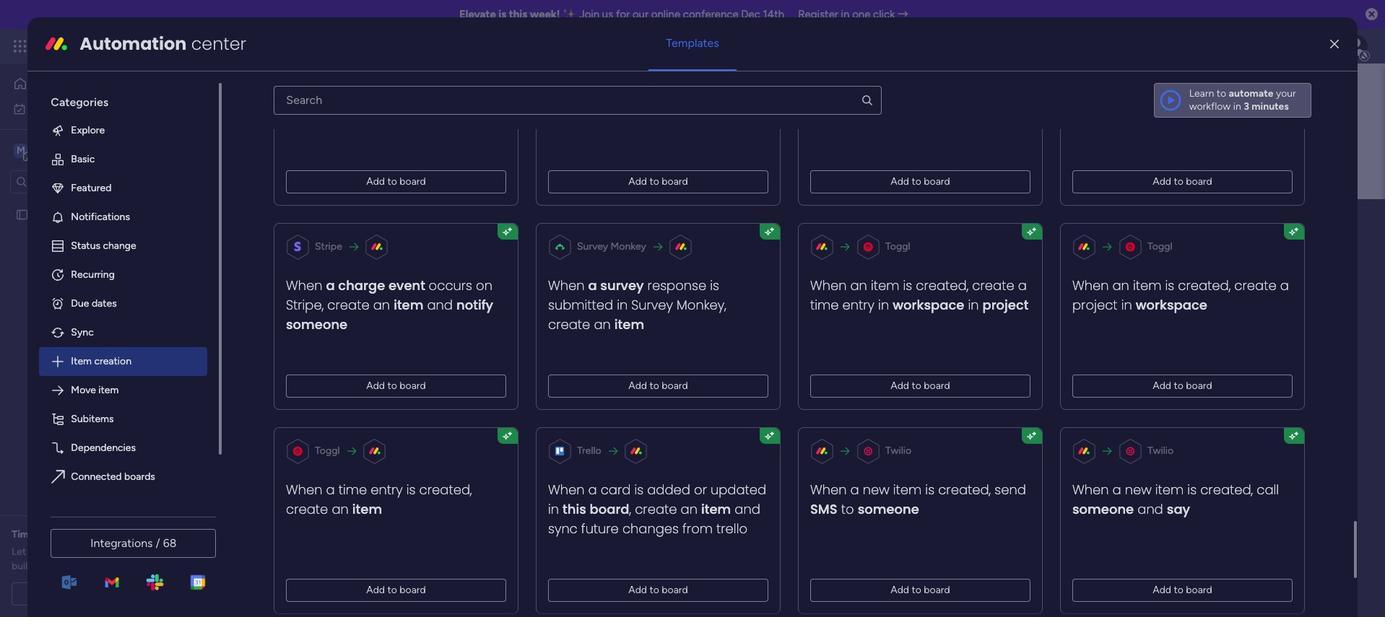 Task type: vqa. For each thing, say whether or not it's contained in the screenshot.
a within When an item is created, create a project in
yes



Task type: describe. For each thing, give the bounding box(es) containing it.
free
[[64, 561, 84, 573]]

public board image inside test link
[[273, 358, 289, 374]]

workflow
[[1189, 100, 1231, 113]]

,
[[630, 500, 632, 519]]

m
[[17, 144, 25, 156]]

when a card is added or updated in
[[549, 481, 767, 519]]

conference
[[683, 8, 739, 21]]

project inside when an item is created, create a project in
[[1073, 296, 1118, 314]]

members
[[365, 291, 413, 305]]

1 when an item is created, from the left
[[549, 72, 711, 90]]

automation
[[80, 32, 187, 55]]

join
[[579, 8, 600, 21]]

assign
[[286, 92, 328, 110]]

you
[[380, 326, 397, 338]]

time inside the when an item is created, create a time entry in
[[811, 296, 839, 314]]

✨
[[563, 8, 577, 21]]

recurring
[[71, 269, 115, 281]]

when a new item is created, assign the person on-call from as
[[286, 72, 483, 129]]

main inside workspace selection element
[[33, 143, 59, 157]]

1 horizontal spatial main workspace
[[360, 204, 546, 237]]

boards for recent boards
[[312, 291, 348, 305]]

let
[[12, 546, 26, 558]]

on-
[[404, 92, 426, 110]]

survey inside "response is submitted in survey monkey, create an"
[[632, 296, 674, 314]]

your
[[1276, 87, 1297, 100]]

register in one click → link
[[798, 8, 909, 21]]

from inside "and sync future changes from trello"
[[683, 520, 713, 538]]

trello
[[717, 520, 748, 538]]

Main workspace field
[[357, 204, 1327, 237]]

created, inside the when a new item is created, send sms to someone
[[939, 481, 991, 499]]

Search in workspace field
[[30, 173, 121, 190]]

recent boards
[[272, 291, 348, 305]]

is inside the when a time entry is created, create an
[[407, 481, 416, 499]]

boards and dashboards you visited recently in this workspace
[[272, 326, 550, 338]]

someone inside the when a new item is created, send sms to someone
[[858, 500, 920, 519]]

entry inside the when a time entry is created, create an
[[371, 481, 403, 499]]

added
[[648, 481, 691, 499]]

is inside when a new item is created, assign the person on-call from as
[[401, 72, 411, 90]]

when an item is created, create a time entry in
[[811, 277, 1027, 314]]

explore option
[[39, 116, 208, 145]]

dec
[[741, 8, 761, 21]]

is inside "response is submitted in survey monkey, create an"
[[711, 277, 720, 295]]

plans
[[272, 40, 296, 52]]

when inside the when a new item is created, send sms to someone
[[811, 481, 847, 499]]

in inside your workflow in
[[1234, 100, 1242, 113]]

integrations
[[90, 537, 153, 550]]

integrations / 68 button
[[51, 529, 216, 558]]

changes
[[623, 520, 679, 538]]

1 vertical spatial option
[[39, 492, 208, 521]]

the
[[331, 92, 352, 110]]

send
[[995, 481, 1027, 499]]

work for my
[[48, 102, 70, 114]]

monday work management
[[64, 38, 224, 54]]

recent
[[272, 291, 309, 305]]

0 vertical spatial occurs on stripe, create an
[[1073, 72, 1279, 110]]

new for and
[[1125, 481, 1152, 499]]

response
[[648, 277, 707, 295]]

event
[[389, 277, 426, 295]]

change
[[103, 240, 136, 252]]

1 horizontal spatial this
[[509, 8, 528, 21]]

status change option
[[39, 232, 208, 261]]

sync
[[549, 520, 578, 538]]

and right the boards
[[306, 326, 323, 338]]

new for person
[[339, 72, 366, 90]]

create inside the when a time entry is created, create an
[[286, 500, 328, 519]]

online
[[651, 8, 681, 21]]

created, inside when a new item is created, call someone and say
[[1201, 481, 1254, 499]]

68
[[163, 537, 177, 550]]

test for public board icon in test link
[[297, 359, 316, 372]]

response is submitted in survey monkey, create an
[[549, 277, 727, 334]]

dashboards
[[325, 326, 378, 338]]

in inside the when an item is created, create a time entry in
[[879, 296, 890, 314]]

for inside time for an expert review let our experts review what you've built so far. free of charge
[[37, 529, 51, 541]]

toggl for in
[[1148, 240, 1173, 253]]

notifications option
[[39, 203, 208, 232]]

is inside the when an item is created, create a time entry in
[[904, 277, 913, 295]]

due dates
[[71, 297, 117, 310]]

created, inside the when a time entry is created, create an
[[420, 481, 472, 499]]

home
[[33, 77, 61, 90]]

automation center
[[80, 32, 246, 55]]

when inside 'when a card is added or updated in'
[[549, 481, 585, 499]]

learn to automate
[[1189, 87, 1274, 100]]

work for monday
[[117, 38, 143, 54]]

in inside "response is submitted in survey monkey, create an"
[[617, 296, 628, 314]]

sync
[[71, 326, 94, 339]]

learn
[[1189, 87, 1214, 100]]

a for when a new item is created, send sms to someone
[[851, 481, 860, 499]]

a for when a new item is created, assign the person on-call from as
[[326, 72, 335, 90]]

0 horizontal spatial toggl
[[315, 445, 340, 457]]

0 vertical spatial occurs
[[1216, 72, 1259, 90]]

Search for a column type search field
[[274, 86, 882, 115]]

and sync future changes from trello
[[549, 500, 761, 538]]

dependencies
[[71, 442, 136, 454]]

from inside when a new item is created, assign the person on-call from as
[[452, 92, 483, 110]]

explore
[[71, 124, 105, 136]]

0 vertical spatial for
[[616, 8, 630, 21]]

1 horizontal spatial charge
[[339, 277, 385, 295]]

1 vertical spatial main
[[360, 204, 416, 237]]

schedule a meeting
[[47, 588, 137, 600]]

when inside the when a time entry is created, create an
[[286, 481, 323, 499]]

one
[[852, 8, 871, 21]]

dates
[[92, 297, 117, 310]]

my work button
[[9, 97, 155, 120]]

so
[[34, 561, 45, 573]]

notify
[[457, 296, 494, 314]]

an inside the when a time entry is created, create an
[[332, 500, 349, 519]]

of
[[86, 561, 96, 573]]

sms
[[811, 500, 838, 519]]

basic
[[71, 153, 95, 165]]

visited
[[399, 326, 429, 338]]

built
[[12, 561, 32, 573]]

a for when a charge event
[[326, 277, 335, 295]]

a inside the when an item is created, create a time entry in
[[1019, 277, 1027, 295]]

notifications
[[71, 211, 130, 223]]

elevate
[[459, 8, 496, 21]]

created, inside when a new item is created, assign the person on-call from as
[[414, 72, 467, 90]]

0 vertical spatial on
[[1263, 72, 1279, 90]]

created, inside when an item is created, create a project in
[[1179, 277, 1231, 295]]

monkey
[[611, 240, 647, 253]]

charge inside time for an expert review let our experts review what you've built so far. free of charge
[[98, 561, 130, 573]]

integrations / 68
[[90, 537, 177, 550]]

workspace selection element
[[14, 142, 121, 161]]

someone inside 'item and notify someone'
[[286, 316, 348, 334]]

home button
[[9, 72, 155, 95]]

a for when a survey
[[589, 277, 597, 295]]

create inside when an item is created, create a project in
[[1235, 277, 1277, 295]]

person
[[356, 92, 400, 110]]

when inside when a new item is created, call someone and say
[[1073, 481, 1109, 499]]

1 project from the left
[[983, 296, 1029, 314]]

2 when an item is created, from the left
[[811, 72, 973, 90]]

is inside when a new item is created, call someone and say
[[1188, 481, 1197, 499]]

add workspace
[[359, 240, 431, 252]]

sync option
[[39, 318, 208, 347]]

item
[[71, 355, 92, 368]]

move item option
[[39, 376, 208, 405]]

is inside 'when a card is added or updated in'
[[635, 481, 644, 499]]

due
[[71, 297, 89, 310]]

an inside "response is submitted in survey monkey, create an"
[[594, 316, 611, 334]]

time
[[12, 529, 35, 541]]

workspace in project
[[893, 296, 1029, 314]]

an inside the when an item is created, create a time entry in
[[851, 277, 868, 295]]

this board , create an item
[[563, 500, 731, 519]]

item inside the when an item is created, create a time entry in
[[871, 277, 900, 295]]

see
[[253, 40, 270, 52]]

item creation
[[71, 355, 131, 368]]



Task type: locate. For each thing, give the bounding box(es) containing it.
1 horizontal spatial entry
[[843, 296, 875, 314]]

and up recently
[[428, 296, 453, 314]]

1 horizontal spatial occurs
[[1216, 72, 1259, 90]]

updated
[[711, 481, 767, 499]]

0 horizontal spatial public board image
[[15, 208, 29, 221]]

0 horizontal spatial test
[[34, 208, 53, 221]]

project
[[983, 296, 1029, 314], [1073, 296, 1118, 314]]

expert
[[66, 529, 97, 541]]

1 vertical spatial test
[[297, 359, 316, 372]]

someone inside when a new item is created, call someone and say
[[1073, 500, 1134, 519]]

survey
[[577, 240, 609, 253], [632, 296, 674, 314]]

1 vertical spatial time
[[339, 481, 367, 499]]

when an item is created, down the elevate is this week! ✨ join us for our online conference dec 14th at the top of the page
[[549, 72, 711, 90]]

main workspace inside workspace selection element
[[33, 143, 118, 157]]

main workspace down 'explore'
[[33, 143, 118, 157]]

test down the boards
[[297, 359, 316, 372]]

my work
[[32, 102, 70, 114]]

1 vertical spatial for
[[37, 529, 51, 541]]

1 vertical spatial stripe,
[[286, 296, 324, 314]]

item inside when a new item is created, assign the person on-call from as
[[369, 72, 398, 90]]

status change
[[71, 240, 136, 252]]

when a new item is created, call someone and say
[[1073, 481, 1280, 519]]

1 horizontal spatial boards
[[312, 291, 348, 305]]

0 horizontal spatial twilio
[[886, 445, 912, 457]]

0 vertical spatial call
[[426, 92, 449, 110]]

charge up 'item and notify someone'
[[339, 277, 385, 295]]

0 vertical spatial work
[[117, 38, 143, 54]]

test for public board icon inside the test list box
[[34, 208, 53, 221]]

when an item is created,
[[549, 72, 711, 90], [811, 72, 973, 90]]

boards for connected boards
[[124, 471, 155, 483]]

entry inside the when an item is created, create a time entry in
[[843, 296, 875, 314]]

0 horizontal spatial time
[[339, 481, 367, 499]]

1 horizontal spatial new
[[863, 481, 890, 499]]

2 horizontal spatial someone
[[1073, 500, 1134, 519]]

what
[[114, 546, 137, 558]]

0 horizontal spatial project
[[983, 296, 1029, 314]]

entry
[[843, 296, 875, 314], [371, 481, 403, 499]]

week!
[[530, 8, 560, 21]]

1 horizontal spatial test
[[297, 359, 316, 372]]

0 horizontal spatial this
[[482, 326, 498, 338]]

a inside 'when a card is added or updated in'
[[589, 481, 597, 499]]

2 horizontal spatial toggl
[[1148, 240, 1173, 253]]

review
[[99, 529, 131, 541], [82, 546, 112, 558]]

an inside time for an expert review let our experts review what you've built so far. free of charge
[[53, 529, 64, 541]]

boards
[[272, 326, 304, 338]]

a inside button
[[92, 588, 97, 600]]

twilio for say
[[1148, 445, 1174, 457]]

0 vertical spatial option
[[0, 202, 184, 204]]

new inside the when a new item is created, send sms to someone
[[863, 481, 890, 499]]

option
[[0, 202, 184, 204], [39, 492, 208, 521]]

a inside the when a time entry is created, create an
[[326, 481, 335, 499]]

1 horizontal spatial our
[[633, 8, 649, 21]]

experts
[[46, 546, 80, 558]]

twilio up when a new item is created, call someone and say
[[1148, 445, 1174, 457]]

1 horizontal spatial someone
[[858, 500, 920, 519]]

when an item is created, up the search image
[[811, 72, 973, 90]]

1 horizontal spatial stripe,
[[1073, 92, 1111, 110]]

due dates option
[[39, 290, 208, 318]]

1 horizontal spatial call
[[1257, 481, 1280, 499]]

0 vertical spatial time
[[811, 296, 839, 314]]

0 horizontal spatial call
[[426, 92, 449, 110]]

0 horizontal spatial charge
[[98, 561, 130, 573]]

help button
[[1263, 576, 1313, 600]]

call inside when a new item is created, assign the person on-call from as
[[426, 92, 449, 110]]

item inside the when a new item is created, send sms to someone
[[894, 481, 922, 499]]

0 vertical spatial our
[[633, 8, 649, 21]]

1 vertical spatial from
[[683, 520, 713, 538]]

public board image down the boards
[[273, 358, 289, 374]]

0 vertical spatial this
[[509, 8, 528, 21]]

boards right recent at left
[[312, 291, 348, 305]]

in inside 'when a card is added or updated in'
[[549, 500, 559, 519]]

charge down what
[[98, 561, 130, 573]]

0 vertical spatial from
[[452, 92, 483, 110]]

when an item is created, create a project in
[[1073, 277, 1290, 314]]

connected boards
[[71, 471, 155, 483]]

an
[[589, 72, 605, 90], [851, 72, 868, 90], [1160, 92, 1177, 110], [851, 277, 868, 295], [1113, 277, 1130, 295], [374, 296, 390, 314], [594, 316, 611, 334], [332, 500, 349, 519], [681, 500, 698, 519], [53, 529, 64, 541]]

0 horizontal spatial new
[[339, 72, 366, 90]]

0 horizontal spatial when an item is created,
[[549, 72, 711, 90]]

move item
[[71, 384, 119, 396]]

14th
[[763, 8, 785, 21]]

twilio up the when a new item is created, send sms to someone
[[886, 445, 912, 457]]

0 vertical spatial charge
[[339, 277, 385, 295]]

test down the search in workspace field
[[34, 208, 53, 221]]

and
[[428, 296, 453, 314], [306, 326, 323, 338], [735, 500, 761, 519], [1138, 500, 1164, 519]]

create inside the when an item is created, create a time entry in
[[973, 277, 1015, 295]]

0 horizontal spatial on
[[476, 277, 493, 295]]

twilio
[[886, 445, 912, 457], [1148, 445, 1174, 457]]

us
[[602, 8, 613, 21]]

1 vertical spatial occurs on stripe, create an
[[286, 277, 493, 314]]

1 vertical spatial review
[[82, 546, 112, 558]]

0 vertical spatial stripe,
[[1073, 92, 1111, 110]]

item creation option
[[39, 347, 208, 376]]

0 horizontal spatial for
[[37, 529, 51, 541]]

and inside when a new item is created, call someone and say
[[1138, 500, 1164, 519]]

time inside the when a time entry is created, create an
[[339, 481, 367, 499]]

permissions
[[430, 291, 492, 305]]

main right workspace "image"
[[33, 143, 59, 157]]

created, inside the when an item is created, create a time entry in
[[916, 277, 969, 295]]

survey
[[601, 277, 644, 295]]

automate
[[1229, 87, 1274, 100]]

public board image down workspace "image"
[[15, 208, 29, 221]]

1 vertical spatial public board image
[[273, 358, 289, 374]]

twilio for someone
[[886, 445, 912, 457]]

option down connected boards
[[39, 492, 208, 521]]

1 vertical spatial our
[[29, 546, 44, 558]]

1 vertical spatial entry
[[371, 481, 403, 499]]

0 horizontal spatial from
[[452, 92, 483, 110]]

on
[[1263, 72, 1279, 90], [476, 277, 493, 295]]

card
[[601, 481, 631, 499]]

occurs up notify
[[429, 277, 473, 295]]

toggl for entry
[[886, 240, 911, 253]]

/
[[156, 537, 160, 550]]

an inside when an item is created, create a project in
[[1113, 277, 1130, 295]]

a inside the when a new item is created, send sms to someone
[[851, 481, 860, 499]]

this down notify
[[482, 326, 498, 338]]

move
[[71, 384, 96, 396]]

add to board
[[367, 175, 426, 188], [629, 175, 688, 188], [891, 175, 951, 188], [1153, 175, 1213, 188], [367, 380, 426, 392], [629, 380, 688, 392], [891, 380, 951, 392], [1153, 380, 1213, 392], [367, 584, 426, 597], [629, 584, 688, 597], [891, 584, 951, 597], [1153, 584, 1213, 597]]

item inside 'option'
[[98, 384, 119, 396]]

and inside 'item and notify someone'
[[428, 296, 453, 314]]

item inside when a new item is created, call someone and say
[[1156, 481, 1184, 499]]

to inside the when a new item is created, send sms to someone
[[842, 500, 854, 519]]

1 twilio from the left
[[886, 445, 912, 457]]

new
[[339, 72, 366, 90], [863, 481, 890, 499], [1125, 481, 1152, 499]]

automation  center image
[[45, 32, 68, 55]]

a for when a new item is created, call someone and say
[[1113, 481, 1122, 499]]

elevate is this week! ✨ join us for our online conference dec 14th
[[459, 8, 785, 21]]

trello
[[577, 445, 602, 457]]

item inside when an item is created, create a project in
[[1134, 277, 1162, 295]]

a inside when an item is created, create a project in
[[1281, 277, 1290, 295]]

0 horizontal spatial main workspace
[[33, 143, 118, 157]]

0 vertical spatial entry
[[843, 296, 875, 314]]

review up of
[[82, 546, 112, 558]]

2 project from the left
[[1073, 296, 1118, 314]]

a
[[326, 72, 335, 90], [326, 277, 335, 295], [589, 277, 597, 295], [1019, 277, 1027, 295], [1281, 277, 1290, 295], [326, 481, 335, 499], [589, 481, 597, 499], [851, 481, 860, 499], [1113, 481, 1122, 499], [92, 588, 97, 600]]

when inside the when an item is created, create a time entry in
[[811, 277, 847, 295]]

work right my
[[48, 102, 70, 114]]

0 horizontal spatial our
[[29, 546, 44, 558]]

test link
[[251, 345, 966, 387]]

1 horizontal spatial time
[[811, 296, 839, 314]]

1 horizontal spatial on
[[1263, 72, 1279, 90]]

is inside when an item is created, create a project in
[[1166, 277, 1175, 295]]

main
[[33, 143, 59, 157], [360, 204, 416, 237]]

main up add workspace
[[360, 204, 416, 237]]

this left week!
[[509, 8, 528, 21]]

1 horizontal spatial survey
[[632, 296, 674, 314]]

occurs on stripe, create an
[[1073, 72, 1279, 110], [286, 277, 493, 314]]

0 vertical spatial main workspace
[[33, 143, 118, 157]]

0 horizontal spatial occurs
[[429, 277, 473, 295]]

create
[[1114, 92, 1156, 110], [973, 277, 1015, 295], [1235, 277, 1277, 295], [328, 296, 370, 314], [549, 316, 591, 334], [286, 500, 328, 519], [635, 500, 677, 519]]

0 vertical spatial test
[[34, 208, 53, 221]]

0 vertical spatial boards
[[312, 291, 348, 305]]

item inside 'item and notify someone'
[[394, 296, 424, 314]]

our up the "so"
[[29, 546, 44, 558]]

0 vertical spatial main
[[33, 143, 59, 157]]

schedule
[[47, 588, 89, 600]]

subitems option
[[39, 405, 208, 434]]

register in one click →
[[798, 8, 909, 21]]

1 vertical spatial charge
[[98, 561, 130, 573]]

→
[[898, 8, 909, 21]]

0 horizontal spatial survey
[[577, 240, 609, 253]]

search image
[[861, 94, 874, 107]]

boards down dependencies 'option'
[[124, 471, 155, 483]]

main workspace up add workspace
[[360, 204, 546, 237]]

minutes
[[1252, 100, 1289, 113]]

a inside when a new item is created, call someone and say
[[1113, 481, 1122, 499]]

when a survey
[[549, 277, 644, 295]]

toggl up when an item is created, create a project in
[[1148, 240, 1173, 253]]

when inside when a new item is created, assign the person on-call from as
[[286, 72, 323, 90]]

add to favorites image
[[933, 358, 948, 372]]

1 vertical spatial call
[[1257, 481, 1280, 499]]

1 horizontal spatial occurs on stripe, create an
[[1073, 72, 1279, 110]]

0 horizontal spatial boards
[[124, 471, 155, 483]]

basic option
[[39, 145, 208, 174]]

click
[[873, 8, 895, 21]]

2 twilio from the left
[[1148, 445, 1174, 457]]

1 vertical spatial boards
[[124, 471, 155, 483]]

far.
[[47, 561, 61, 573]]

for right the 'time'
[[37, 529, 51, 541]]

our left online
[[633, 8, 649, 21]]

1 vertical spatial work
[[48, 102, 70, 114]]

new inside when a new item is created, call someone and say
[[1125, 481, 1152, 499]]

this up sync
[[563, 500, 587, 519]]

1 horizontal spatial work
[[117, 38, 143, 54]]

None search field
[[274, 86, 882, 115]]

status
[[71, 240, 100, 252]]

option down featured
[[0, 202, 184, 204]]

in inside when an item is created, create a project in
[[1122, 296, 1133, 314]]

see plans
[[253, 40, 296, 52]]

0 vertical spatial survey
[[577, 240, 609, 253]]

a for when a card is added or updated in
[[589, 481, 597, 499]]

1 horizontal spatial from
[[683, 520, 713, 538]]

on up minutes
[[1263, 72, 1279, 90]]

on up notify
[[476, 277, 493, 295]]

call
[[426, 92, 449, 110], [1257, 481, 1280, 499]]

0 vertical spatial review
[[99, 529, 131, 541]]

recurring option
[[39, 261, 208, 290]]

2 vertical spatial this
[[563, 500, 587, 519]]

new inside when a new item is created, assign the person on-call from as
[[339, 72, 366, 90]]

new for to
[[863, 481, 890, 499]]

1 vertical spatial occurs
[[429, 277, 473, 295]]

submitted
[[549, 296, 614, 314]]

and left say
[[1138, 500, 1164, 519]]

workspace image
[[14, 143, 28, 159]]

a for when a time entry is created, create an
[[326, 481, 335, 499]]

or
[[694, 481, 707, 499]]

0 horizontal spatial someone
[[286, 316, 348, 334]]

dependencies option
[[39, 434, 208, 463]]

connected boards option
[[39, 463, 208, 492]]

1 vertical spatial main workspace
[[360, 204, 546, 237]]

0 horizontal spatial stripe,
[[286, 296, 324, 314]]

boards inside 'option'
[[124, 471, 155, 483]]

my
[[32, 102, 46, 114]]

test inside list box
[[34, 208, 53, 221]]

from left trello
[[683, 520, 713, 538]]

a inside when a new item is created, assign the person on-call from as
[[326, 72, 335, 90]]

time for an expert review let our experts review what you've built so far. free of charge
[[12, 529, 169, 573]]

see plans button
[[233, 35, 303, 57]]

select product image
[[13, 39, 27, 53]]

survey monkey
[[577, 240, 647, 253]]

categories heading
[[39, 83, 208, 116]]

your workflow in
[[1189, 87, 1297, 113]]

create inside "response is submitted in survey monkey, create an"
[[549, 316, 591, 334]]

toggl up the when a time entry is created, create an
[[315, 445, 340, 457]]

when a new item is created, send sms to someone
[[811, 481, 1027, 519]]

test list box
[[0, 199, 184, 422]]

charge
[[339, 277, 385, 295], [98, 561, 130, 573]]

you've
[[140, 546, 169, 558]]

for right us
[[616, 8, 630, 21]]

is inside the when a new item is created, send sms to someone
[[926, 481, 935, 499]]

main workspace
[[33, 143, 118, 157], [360, 204, 546, 237]]

work right monday
[[117, 38, 143, 54]]

when inside when an item is created, create a project in
[[1073, 277, 1109, 295]]

0 horizontal spatial work
[[48, 102, 70, 114]]

our inside time for an expert review let our experts review what you've built so far. free of charge
[[29, 546, 44, 558]]

item and notify someone
[[286, 296, 494, 334]]

this
[[509, 8, 528, 21], [482, 326, 498, 338], [563, 500, 587, 519]]

add
[[367, 175, 385, 188], [629, 175, 648, 188], [891, 175, 910, 188], [1153, 175, 1172, 188], [359, 240, 378, 252], [367, 380, 385, 392], [629, 380, 648, 392], [891, 380, 910, 392], [1153, 380, 1172, 392], [367, 584, 385, 597], [629, 584, 648, 597], [891, 584, 910, 597], [1153, 584, 1172, 597]]

featured
[[71, 182, 111, 194]]

1 vertical spatial this
[[482, 326, 498, 338]]

1 horizontal spatial public board image
[[273, 358, 289, 374]]

1 vertical spatial survey
[[632, 296, 674, 314]]

categories list box
[[39, 83, 222, 521]]

for
[[616, 8, 630, 21], [37, 529, 51, 541]]

2 horizontal spatial this
[[563, 500, 587, 519]]

1 horizontal spatial when an item is created,
[[811, 72, 973, 90]]

0 vertical spatial public board image
[[15, 208, 29, 221]]

0 horizontal spatial entry
[[371, 481, 403, 499]]

schedule a meeting button
[[12, 583, 173, 606]]

0 horizontal spatial main
[[33, 143, 59, 157]]

subitems
[[71, 413, 114, 425]]

1 horizontal spatial twilio
[[1148, 445, 1174, 457]]

1 horizontal spatial for
[[616, 8, 630, 21]]

1 horizontal spatial project
[[1073, 296, 1118, 314]]

test
[[34, 208, 53, 221], [297, 359, 316, 372]]

brad klo image
[[1345, 35, 1368, 58]]

2 horizontal spatial new
[[1125, 481, 1152, 499]]

0 horizontal spatial occurs on stripe, create an
[[286, 277, 493, 314]]

1 horizontal spatial main
[[360, 204, 416, 237]]

toggl up the when an item is created, create a time entry in
[[886, 240, 911, 253]]

and inside "and sync future changes from trello"
[[735, 500, 761, 519]]

stripe
[[315, 240, 342, 253]]

work inside button
[[48, 102, 70, 114]]

and down updated
[[735, 500, 761, 519]]

occurs up 3
[[1216, 72, 1259, 90]]

review up what
[[99, 529, 131, 541]]

1 vertical spatial on
[[476, 277, 493, 295]]

center
[[191, 32, 246, 55]]

1 horizontal spatial toggl
[[886, 240, 911, 253]]

a for schedule a meeting
[[92, 588, 97, 600]]

recently
[[432, 326, 469, 338]]

survey down response on the top of the page
[[632, 296, 674, 314]]

from right on-
[[452, 92, 483, 110]]

when
[[286, 72, 323, 90], [549, 72, 585, 90], [811, 72, 847, 90], [1073, 72, 1113, 90], [286, 277, 323, 295], [549, 277, 585, 295], [811, 277, 847, 295], [1073, 277, 1109, 295], [286, 481, 323, 499], [549, 481, 585, 499], [811, 481, 847, 499], [1073, 481, 1109, 499]]

categories
[[51, 95, 109, 109]]

public board image
[[15, 208, 29, 221], [273, 358, 289, 374]]

featured option
[[39, 174, 208, 203]]

when a charge event
[[286, 277, 429, 295]]

survey left monkey on the left of page
[[577, 240, 609, 253]]

public board image inside test list box
[[15, 208, 29, 221]]

call inside when a new item is created, call someone and say
[[1257, 481, 1280, 499]]



